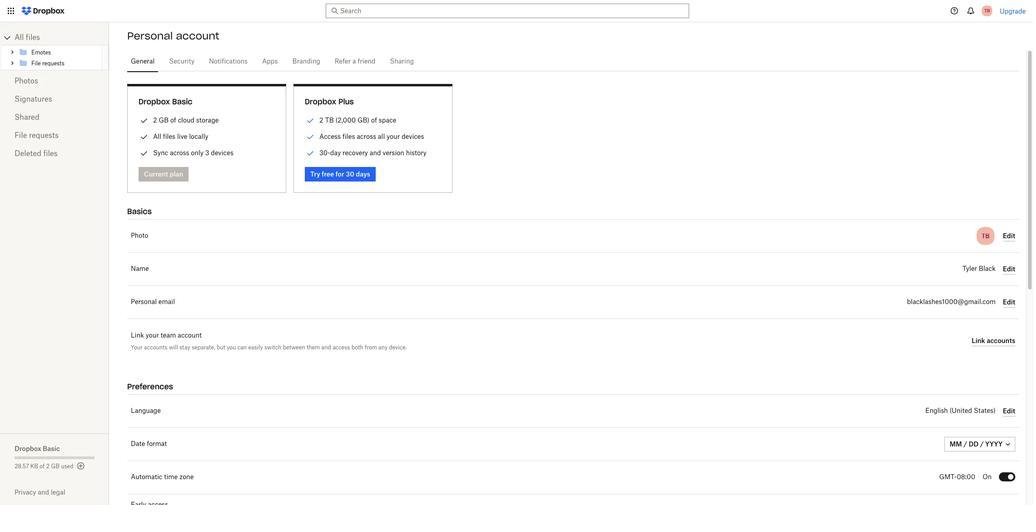 Task type: locate. For each thing, give the bounding box(es) containing it.
files inside "tree"
[[26, 34, 40, 41]]

recommended image
[[305, 115, 316, 126], [305, 132, 316, 143]]

0 vertical spatial your
[[387, 133, 400, 140]]

file down the 'shared'
[[15, 132, 27, 139]]

1 vertical spatial basic
[[43, 445, 60, 453]]

0 horizontal spatial /
[[964, 441, 967, 448]]

2 for dropbox plus
[[319, 116, 323, 124]]

1 vertical spatial file requests link
[[15, 127, 95, 145]]

basic up 2 gb of cloud storage
[[172, 97, 192, 106]]

0 horizontal spatial link
[[131, 333, 144, 339]]

0 horizontal spatial dropbox
[[15, 445, 41, 453]]

of left cloud
[[170, 116, 176, 124]]

/
[[964, 441, 967, 448], [980, 441, 984, 448]]

across down all files live locally
[[170, 149, 189, 157]]

1 horizontal spatial gb
[[159, 116, 169, 124]]

(united
[[950, 408, 972, 415]]

team
[[161, 333, 176, 339]]

files
[[26, 34, 40, 41], [163, 133, 175, 140], [343, 133, 355, 140], [43, 150, 58, 158]]

3 edit button from the top
[[1003, 297, 1015, 308]]

Search text field
[[340, 6, 672, 16]]

2 tb (2,000 gb) of space
[[319, 116, 396, 124]]

all files link
[[15, 30, 109, 45]]

0 horizontal spatial devices
[[211, 149, 234, 157]]

plus
[[339, 97, 354, 106]]

accounts inside button
[[987, 337, 1015, 345]]

edit for tyler black
[[1003, 265, 1015, 273]]

locally
[[189, 133, 208, 140]]

try
[[310, 170, 320, 178]]

and down access files across all your devices
[[370, 149, 381, 157]]

upgrade link
[[1000, 7, 1026, 15]]

of right the gb) in the left of the page
[[371, 116, 377, 124]]

2 horizontal spatial 2
[[319, 116, 323, 124]]

1 horizontal spatial of
[[170, 116, 176, 124]]

tb
[[984, 8, 990, 14], [325, 116, 334, 124], [982, 232, 990, 240]]

signatures link
[[15, 90, 95, 109]]

all
[[15, 34, 24, 41], [153, 133, 161, 140]]

30-day recovery and version history
[[319, 149, 427, 157]]

tab list containing general
[[127, 50, 1019, 73]]

dropbox basic up kb
[[15, 445, 60, 453]]

try free for 30 days button
[[305, 167, 376, 182]]

2 edit button from the top
[[1003, 264, 1015, 275]]

gb
[[159, 116, 169, 124], [51, 464, 59, 470]]

requests up the deleted files
[[29, 132, 59, 139]]

link for link your team account
[[131, 333, 144, 339]]

dropbox
[[139, 97, 170, 106], [305, 97, 336, 106], [15, 445, 41, 453]]

tab list
[[127, 50, 1019, 73]]

file down emotes
[[31, 61, 41, 66]]

refer a friend tab
[[331, 51, 379, 73]]

branding
[[292, 59, 320, 65]]

dropbox up 28.57
[[15, 445, 41, 453]]

1 vertical spatial file
[[15, 132, 27, 139]]

files up emotes
[[26, 34, 40, 41]]

0 horizontal spatial dropbox basic
[[15, 445, 60, 453]]

file requests link up the photos link
[[19, 58, 100, 69]]

30
[[346, 170, 354, 178]]

edit button
[[1003, 231, 1015, 242], [1003, 264, 1015, 275], [1003, 297, 1015, 308], [1003, 406, 1015, 417]]

account up security
[[176, 30, 219, 42]]

28.57
[[15, 464, 29, 470]]

0 vertical spatial dropbox basic
[[139, 97, 192, 106]]

files left live on the left of page
[[163, 133, 175, 140]]

and right them on the left of the page
[[322, 344, 331, 351]]

friend
[[358, 59, 375, 65]]

1 horizontal spatial your
[[387, 133, 400, 140]]

access files across all your devices
[[319, 133, 424, 140]]

recommended image for access
[[305, 132, 316, 143]]

all down dropbox logo - go to the homepage
[[15, 34, 24, 41]]

all up the 'sync'
[[153, 133, 161, 140]]

0 horizontal spatial and
[[38, 489, 49, 497]]

0 vertical spatial basic
[[172, 97, 192, 106]]

/ left dd
[[964, 441, 967, 448]]

emotes link
[[19, 47, 100, 58]]

all for all files live locally
[[153, 133, 161, 140]]

file requests down emotes
[[31, 61, 64, 66]]

general
[[131, 59, 155, 65]]

dropbox plus
[[305, 97, 354, 106]]

1 vertical spatial personal
[[131, 299, 157, 306]]

/ right dd
[[980, 441, 984, 448]]

1 vertical spatial across
[[170, 149, 189, 157]]

personal left email
[[131, 299, 157, 306]]

of for 2 gb of cloud storage
[[170, 116, 176, 124]]

0 vertical spatial requests
[[42, 61, 64, 66]]

devices
[[402, 133, 424, 140], [211, 149, 234, 157]]

basic up 28.57 kb of 2 gb used
[[43, 445, 60, 453]]

0 vertical spatial file
[[31, 61, 41, 66]]

devices right 3
[[211, 149, 234, 157]]

zone
[[179, 475, 194, 481]]

0 horizontal spatial across
[[170, 149, 189, 157]]

2 / from the left
[[980, 441, 984, 448]]

0 vertical spatial tb
[[984, 8, 990, 14]]

link accounts
[[972, 337, 1015, 345]]

version
[[383, 149, 404, 157]]

group
[[1, 45, 109, 70]]

accounts
[[987, 337, 1015, 345], [144, 344, 167, 351]]

history
[[406, 149, 427, 157]]

0 horizontal spatial your
[[146, 333, 159, 339]]

you
[[227, 344, 236, 351]]

2 right kb
[[46, 464, 50, 470]]

link
[[131, 333, 144, 339], [972, 337, 985, 345]]

1 horizontal spatial devices
[[402, 133, 424, 140]]

link for link accounts
[[972, 337, 985, 345]]

2 horizontal spatial dropbox
[[305, 97, 336, 106]]

tb up black
[[982, 232, 990, 240]]

across left the all
[[357, 133, 376, 140]]

sync
[[153, 149, 168, 157]]

0 vertical spatial file requests
[[31, 61, 64, 66]]

0 vertical spatial across
[[357, 133, 376, 140]]

1 horizontal spatial /
[[980, 441, 984, 448]]

2 edit from the top
[[1003, 265, 1015, 273]]

deleted files
[[15, 150, 58, 158]]

across
[[357, 133, 376, 140], [170, 149, 189, 157]]

mm / dd / yyyy
[[950, 441, 1003, 448]]

dropbox for 2 gb of cloud storage
[[139, 97, 170, 106]]

1 vertical spatial and
[[322, 344, 331, 351]]

dropbox up 2 gb of cloud storage
[[139, 97, 170, 106]]

branding tab
[[289, 51, 324, 73]]

0 horizontal spatial all
[[15, 34, 24, 41]]

2 horizontal spatial and
[[370, 149, 381, 157]]

files for all files
[[26, 34, 40, 41]]

file requests link up the deleted files
[[15, 127, 95, 145]]

requests down emotes link
[[42, 61, 64, 66]]

of right kb
[[40, 464, 45, 470]]

link inside 'link accounts' button
[[972, 337, 985, 345]]

files for all files live locally
[[163, 133, 175, 140]]

tb left '(2,000'
[[325, 116, 334, 124]]

requests inside all files "tree"
[[42, 61, 64, 66]]

your accounts will stay separate, but you can easily switch between them and access both from any device.
[[131, 344, 407, 351]]

0 horizontal spatial gb
[[51, 464, 59, 470]]

security tab
[[166, 51, 198, 73]]

recommended image up recommended icon
[[305, 132, 316, 143]]

black
[[979, 266, 996, 273]]

get more space image
[[75, 461, 86, 472]]

upgrade
[[1000, 7, 1026, 15]]

2 recommended image from the top
[[305, 132, 316, 143]]

mm / dd / yyyy button
[[944, 438, 1015, 452]]

gb left used
[[51, 464, 59, 470]]

files right the deleted
[[43, 150, 58, 158]]

0 horizontal spatial file
[[15, 132, 27, 139]]

1 horizontal spatial file
[[31, 61, 41, 66]]

can
[[238, 344, 247, 351]]

1 / from the left
[[964, 441, 967, 448]]

dropbox basic
[[139, 97, 192, 106], [15, 445, 60, 453]]

1 horizontal spatial all
[[153, 133, 161, 140]]

recommended image down dropbox plus
[[305, 115, 316, 126]]

personal
[[127, 30, 173, 42], [131, 299, 157, 306]]

file
[[31, 61, 41, 66], [15, 132, 27, 139]]

global header element
[[0, 0, 1033, 22]]

0 horizontal spatial accounts
[[144, 344, 167, 351]]

requests
[[42, 61, 64, 66], [29, 132, 59, 139]]

edit button for blacklashes1000@gmail.com
[[1003, 297, 1015, 308]]

files for deleted files
[[43, 150, 58, 158]]

3 edit from the top
[[1003, 298, 1015, 306]]

file requests up the deleted files
[[15, 132, 59, 139]]

0 horizontal spatial of
[[40, 464, 45, 470]]

group containing emotes
[[1, 45, 109, 70]]

tb left upgrade link
[[984, 8, 990, 14]]

files down '(2,000'
[[343, 133, 355, 140]]

gb left cloud
[[159, 116, 169, 124]]

1 horizontal spatial dropbox basic
[[139, 97, 192, 106]]

devices up history
[[402, 133, 424, 140]]

1 recommended image from the top
[[305, 115, 316, 126]]

1 horizontal spatial accounts
[[987, 337, 1015, 345]]

all inside "tree"
[[15, 34, 24, 41]]

cloud
[[178, 116, 194, 124]]

2 up all files live locally
[[153, 116, 157, 124]]

1 vertical spatial devices
[[211, 149, 234, 157]]

2 up access
[[319, 116, 323, 124]]

all files live locally
[[153, 133, 208, 140]]

1 horizontal spatial link
[[972, 337, 985, 345]]

live
[[177, 133, 187, 140]]

and left legal at the bottom left
[[38, 489, 49, 497]]

your right the all
[[387, 133, 400, 140]]

1 vertical spatial account
[[178, 333, 202, 339]]

tyler black
[[963, 266, 996, 273]]

dropbox logo - go to the homepage image
[[18, 4, 68, 18]]

them
[[307, 344, 320, 351]]

1 edit button from the top
[[1003, 231, 1015, 242]]

1 horizontal spatial 2
[[153, 116, 157, 124]]

1 vertical spatial all
[[153, 133, 161, 140]]

of for 28.57 kb of 2 gb used
[[40, 464, 45, 470]]

0 vertical spatial personal
[[127, 30, 173, 42]]

from
[[365, 344, 377, 351]]

will
[[169, 344, 178, 351]]

emotes
[[31, 50, 51, 55]]

1 horizontal spatial basic
[[172, 97, 192, 106]]

account up the stay in the left of the page
[[178, 333, 202, 339]]

and
[[370, 149, 381, 157], [322, 344, 331, 351], [38, 489, 49, 497]]

1 horizontal spatial dropbox
[[139, 97, 170, 106]]

1 vertical spatial recommended image
[[305, 132, 316, 143]]

dropbox basic up 2 gb of cloud storage
[[139, 97, 192, 106]]

general tab
[[127, 51, 158, 73]]

notifications tab
[[205, 51, 251, 73]]

file requests link
[[19, 58, 100, 69], [15, 127, 95, 145]]

personal account
[[127, 30, 219, 42]]

preferences
[[127, 383, 173, 392]]

free
[[322, 170, 334, 178]]

0 vertical spatial all
[[15, 34, 24, 41]]

dropbox left plus in the left top of the page
[[305, 97, 336, 106]]

1 vertical spatial gb
[[51, 464, 59, 470]]

your left team
[[146, 333, 159, 339]]

personal up general
[[127, 30, 173, 42]]

0 vertical spatial recommended image
[[305, 115, 316, 126]]

4 edit button from the top
[[1003, 406, 1015, 417]]

recommended image
[[305, 148, 316, 159]]

4 edit from the top
[[1003, 407, 1015, 415]]



Task type: describe. For each thing, give the bounding box(es) containing it.
0 vertical spatial devices
[[402, 133, 424, 140]]

deleted
[[15, 150, 41, 158]]

deleted files link
[[15, 145, 95, 163]]

try free for 30 days
[[310, 170, 370, 178]]

accounts for your
[[144, 344, 167, 351]]

file inside "tree"
[[31, 61, 41, 66]]

refer
[[335, 59, 351, 65]]

tb button
[[980, 4, 994, 18]]

all for all files
[[15, 34, 24, 41]]

on
[[983, 475, 992, 481]]

2 for dropbox basic
[[153, 116, 157, 124]]

email
[[158, 299, 175, 306]]

personal for personal account
[[127, 30, 173, 42]]

accounts for link
[[987, 337, 1015, 345]]

time
[[164, 475, 178, 481]]

mm
[[950, 441, 962, 448]]

0 vertical spatial file requests link
[[19, 58, 100, 69]]

storage
[[196, 116, 219, 124]]

tyler
[[963, 266, 977, 273]]

a
[[352, 59, 356, 65]]

but
[[217, 344, 225, 351]]

30-
[[319, 149, 330, 157]]

apps
[[262, 59, 278, 65]]

date format
[[131, 442, 167, 448]]

1 vertical spatial tb
[[325, 116, 334, 124]]

files for access files across all your devices
[[343, 133, 355, 140]]

signatures
[[15, 96, 52, 103]]

1 vertical spatial file requests
[[15, 132, 59, 139]]

notifications
[[209, 59, 248, 65]]

gmt-08:00
[[939, 475, 975, 481]]

blacklashes1000@gmail.com
[[907, 299, 996, 306]]

access
[[319, 133, 341, 140]]

access
[[333, 344, 350, 351]]

1 vertical spatial your
[[146, 333, 159, 339]]

sharing
[[390, 59, 414, 65]]

for
[[336, 170, 344, 178]]

2 gb of cloud storage
[[153, 116, 219, 124]]

file requests inside all files "tree"
[[31, 61, 64, 66]]

2 vertical spatial tb
[[982, 232, 990, 240]]

(2,000
[[336, 116, 356, 124]]

security
[[169, 59, 194, 65]]

easily
[[248, 344, 263, 351]]

gb)
[[358, 116, 370, 124]]

privacy
[[15, 489, 36, 497]]

dropbox for 2 tb (2,000 gb) of space
[[305, 97, 336, 106]]

switch
[[264, 344, 281, 351]]

0 vertical spatial gb
[[159, 116, 169, 124]]

sharing tab
[[386, 51, 418, 73]]

photos link
[[15, 72, 95, 90]]

0 horizontal spatial 2
[[46, 464, 50, 470]]

all files tree
[[1, 30, 109, 70]]

both
[[352, 344, 363, 351]]

day
[[330, 149, 341, 157]]

link your team account
[[131, 333, 202, 339]]

device.
[[389, 344, 407, 351]]

name
[[131, 266, 149, 273]]

days
[[356, 170, 370, 178]]

sync across only 3 devices
[[153, 149, 234, 157]]

english (united states)
[[926, 408, 996, 415]]

apps tab
[[259, 51, 281, 73]]

0 vertical spatial account
[[176, 30, 219, 42]]

stay
[[179, 344, 190, 351]]

photos
[[15, 78, 38, 85]]

28.57 kb of 2 gb used
[[15, 464, 73, 470]]

language
[[131, 408, 161, 415]]

1 horizontal spatial across
[[357, 133, 376, 140]]

only
[[191, 149, 204, 157]]

personal email
[[131, 299, 175, 306]]

0 vertical spatial and
[[370, 149, 381, 157]]

tb inside tb popup button
[[984, 8, 990, 14]]

personal for personal email
[[131, 299, 157, 306]]

recovery
[[343, 149, 368, 157]]

shared link
[[15, 109, 95, 127]]

gmt-
[[939, 475, 957, 481]]

1 vertical spatial dropbox basic
[[15, 445, 60, 453]]

1 vertical spatial requests
[[29, 132, 59, 139]]

2 horizontal spatial of
[[371, 116, 377, 124]]

link accounts button
[[972, 336, 1015, 347]]

2 vertical spatial and
[[38, 489, 49, 497]]

edit button for tyler black
[[1003, 264, 1015, 275]]

space
[[379, 116, 396, 124]]

separate,
[[192, 344, 215, 351]]

1 horizontal spatial and
[[322, 344, 331, 351]]

recommended image for 2
[[305, 115, 316, 126]]

privacy and legal
[[15, 489, 65, 497]]

edit for english (united states)
[[1003, 407, 1015, 415]]

edit button for english (united states)
[[1003, 406, 1015, 417]]

any
[[379, 344, 388, 351]]

edit for blacklashes1000@gmail.com
[[1003, 298, 1015, 306]]

format
[[147, 442, 167, 448]]

between
[[283, 344, 305, 351]]

0 horizontal spatial basic
[[43, 445, 60, 453]]

1 edit from the top
[[1003, 232, 1015, 240]]

all files
[[15, 34, 40, 41]]

dd
[[969, 441, 979, 448]]

date
[[131, 442, 145, 448]]

photo
[[131, 233, 148, 239]]

shared
[[15, 114, 39, 121]]

automatic
[[131, 475, 162, 481]]

automatic time zone
[[131, 475, 194, 481]]

your
[[131, 344, 143, 351]]

all
[[378, 133, 385, 140]]

used
[[61, 464, 73, 470]]

kb
[[30, 464, 38, 470]]

states)
[[974, 408, 996, 415]]

english
[[926, 408, 948, 415]]

basics
[[127, 207, 152, 216]]

3
[[205, 149, 209, 157]]



Task type: vqa. For each thing, say whether or not it's contained in the screenshot.
fourth Edit from the bottom
yes



